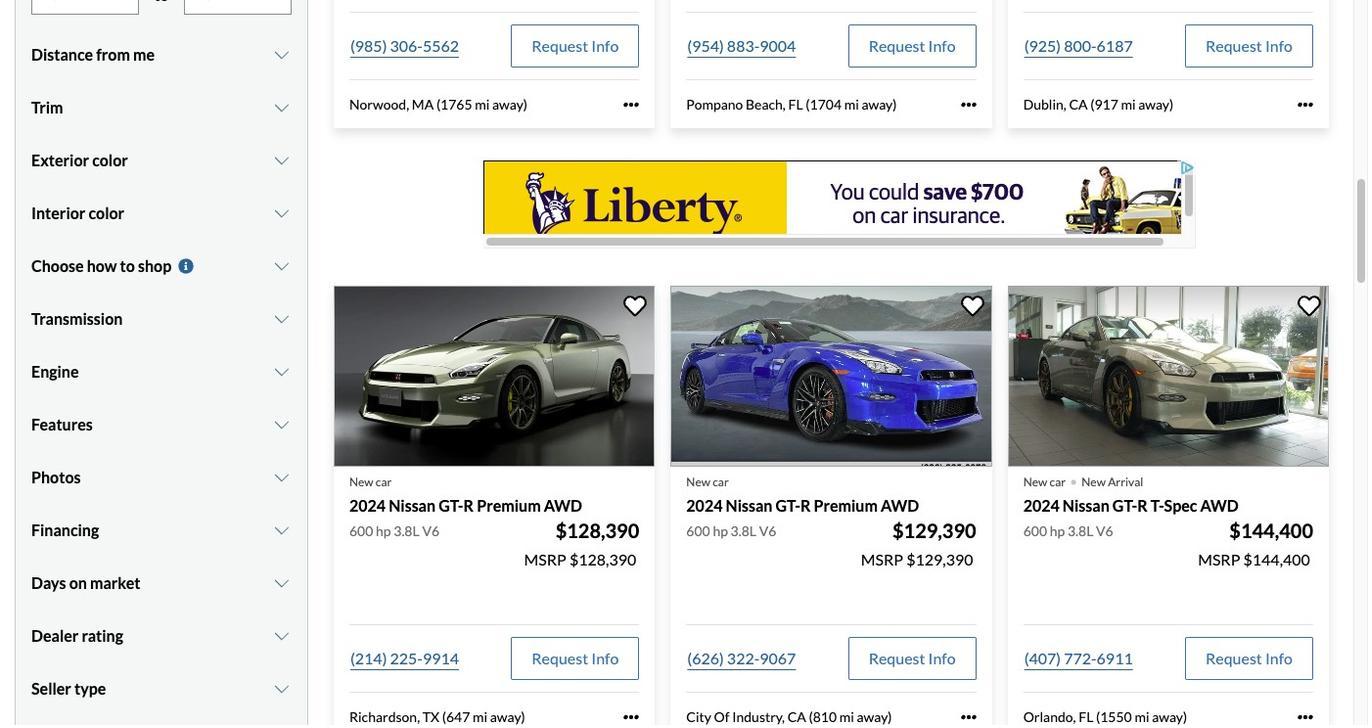Task type: locate. For each thing, give the bounding box(es) containing it.
0 vertical spatial $129,390
[[893, 519, 976, 542]]

2 msrp from the left
[[861, 550, 904, 569]]

2024
[[349, 496, 386, 515], [686, 496, 723, 515], [1023, 496, 1060, 515]]

chevron down image inside engine dropdown button
[[272, 364, 292, 380]]

request info for 5562
[[532, 36, 619, 54]]

600 for $128,390
[[349, 523, 373, 539]]

3 mi from the left
[[1121, 96, 1136, 112]]

0 horizontal spatial 2024
[[349, 496, 386, 515]]

1 600 hp 3.8l v6 from the left
[[349, 523, 439, 539]]

0 horizontal spatial nissan
[[389, 496, 436, 515]]

photos button
[[31, 453, 292, 502]]

3 gt- from the left
[[1113, 496, 1138, 515]]

1 horizontal spatial premium
[[814, 496, 878, 515]]

mi
[[475, 96, 490, 112], [844, 96, 859, 112], [1121, 96, 1136, 112]]

(626)
[[687, 649, 724, 668]]

1 awd from the left
[[544, 496, 582, 515]]

3.8l for $144,400
[[1068, 523, 1094, 539]]

3 v6 from the left
[[1096, 523, 1114, 539]]

car inside new car · new arrival 2024 nissan gt-r t-spec awd
[[1050, 475, 1066, 489]]

financing
[[31, 521, 99, 540]]

1 3.8l from the left
[[394, 523, 420, 539]]

mi for (925) 800-6187
[[1121, 96, 1136, 112]]

request info button for (954) 883-9004
[[848, 24, 976, 67]]

away)
[[492, 96, 528, 112], [862, 96, 897, 112], [1139, 96, 1174, 112]]

2 horizontal spatial hp
[[1050, 523, 1065, 539]]

0 horizontal spatial msrp
[[524, 550, 566, 569]]

3 600 hp 3.8l v6 from the left
[[1023, 523, 1114, 539]]

1 vertical spatial $129,390
[[907, 550, 973, 569]]

chevron down image for days on market
[[272, 576, 292, 591]]

msrp
[[524, 550, 566, 569], [861, 550, 904, 569], [1198, 550, 1241, 569]]

2 600 hp 3.8l v6 from the left
[[686, 523, 777, 539]]

2 horizontal spatial car
[[1050, 475, 1066, 489]]

2 new car 2024 nissan gt-r premium awd from the left
[[686, 475, 919, 515]]

chevron down image inside interior color dropdown button
[[272, 206, 292, 221]]

awd
[[544, 496, 582, 515], [881, 496, 919, 515], [1200, 496, 1239, 515]]

2 chevron down image from the top
[[272, 206, 292, 221]]

new car · new arrival 2024 nissan gt-r t-spec awd
[[1023, 462, 1239, 515]]

awd up $129,390 msrp $129,390
[[881, 496, 919, 515]]

info circle image
[[176, 259, 196, 274]]

info for (985) 306-5562
[[591, 36, 619, 54]]

chevron down image inside financing "dropdown button"
[[272, 523, 292, 539]]

r inside new car · new arrival 2024 nissan gt-r t-spec awd
[[1138, 496, 1148, 515]]

1 2024 from the left
[[349, 496, 386, 515]]

(917
[[1091, 96, 1119, 112]]

gt- inside new car · new arrival 2024 nissan gt-r t-spec awd
[[1113, 496, 1138, 515]]

chevron down image inside features dropdown button
[[272, 417, 292, 433]]

2 600 from the left
[[686, 523, 710, 539]]

7 chevron down image from the top
[[272, 576, 292, 591]]

nissan for $129,390
[[726, 496, 773, 515]]

request info button
[[511, 24, 639, 67], [848, 24, 976, 67], [1185, 24, 1313, 67], [511, 637, 639, 680], [848, 637, 976, 680], [1185, 637, 1313, 680]]

2 horizontal spatial 600 hp 3.8l v6
[[1023, 523, 1114, 539]]

rating
[[82, 627, 123, 645]]

v6
[[422, 523, 439, 539], [759, 523, 777, 539], [1096, 523, 1114, 539]]

(214) 225-9914 button
[[349, 637, 460, 680]]

chevron down image inside transmission dropdown button
[[272, 312, 292, 327]]

600 hp 3.8l v6 for $144,400
[[1023, 523, 1114, 539]]

3 2024 from the left
[[1023, 496, 1060, 515]]

color inside dropdown button
[[89, 204, 124, 222]]

3 chevron down image from the top
[[272, 312, 292, 327]]

days on market button
[[31, 559, 292, 608]]

0 horizontal spatial mi
[[475, 96, 490, 112]]

msrp inside $128,390 msrp $128,390
[[524, 550, 566, 569]]

mi right '(917'
[[1121, 96, 1136, 112]]

1 horizontal spatial 2024
[[686, 496, 723, 515]]

request for 9004
[[869, 36, 925, 54]]

0 horizontal spatial awd
[[544, 496, 582, 515]]

chevron down image inside exterior color dropdown button
[[272, 153, 292, 169]]

interior
[[31, 204, 86, 222]]

1 hp from the left
[[376, 523, 391, 539]]

2 r from the left
[[801, 496, 811, 515]]

msrp inside $144,400 msrp $144,400
[[1198, 550, 1241, 569]]

3 600 from the left
[[1023, 523, 1047, 539]]

1 horizontal spatial new car 2024 nissan gt-r premium awd
[[686, 475, 919, 515]]

awd right spec
[[1200, 496, 1239, 515]]

ellipsis h image for (925) 800-6187
[[1298, 97, 1313, 112]]

nissan inside new car · new arrival 2024 nissan gt-r t-spec awd
[[1063, 496, 1110, 515]]

1 horizontal spatial v6
[[759, 523, 777, 539]]

2 hp from the left
[[713, 523, 728, 539]]

1 horizontal spatial mi
[[844, 96, 859, 112]]

2 2024 from the left
[[686, 496, 723, 515]]

(407) 772-6911 button
[[1023, 637, 1134, 680]]

dublin, ca (917 mi away)
[[1023, 96, 1174, 112]]

exterior color
[[31, 151, 128, 170]]

2 horizontal spatial gt-
[[1113, 496, 1138, 515]]

premium up $129,390 msrp $129,390
[[814, 496, 878, 515]]

chevron down image inside distance from me dropdown button
[[272, 47, 292, 63]]

600 for $144,400
[[1023, 523, 1047, 539]]

6187
[[1097, 36, 1133, 54]]

2 chevron down image from the top
[[272, 100, 292, 116]]

ellipsis h image
[[624, 97, 639, 112], [624, 710, 639, 725], [1298, 710, 1313, 725]]

chevron down image
[[272, 153, 292, 169], [272, 206, 292, 221], [272, 312, 292, 327], [272, 364, 292, 380], [272, 629, 292, 644]]

0 horizontal spatial r
[[464, 496, 474, 515]]

3 msrp from the left
[[1198, 550, 1241, 569]]

0 horizontal spatial v6
[[422, 523, 439, 539]]

1 horizontal spatial 3.8l
[[731, 523, 757, 539]]

pompano beach, fl (1704 mi away)
[[686, 96, 897, 112]]

2 horizontal spatial 2024
[[1023, 496, 1060, 515]]

gt-
[[439, 496, 464, 515], [776, 496, 801, 515], [1113, 496, 1138, 515]]

600
[[349, 523, 373, 539], [686, 523, 710, 539], [1023, 523, 1047, 539]]

new
[[349, 475, 373, 489], [686, 475, 710, 489], [1023, 475, 1047, 489], [1082, 475, 1106, 489]]

on
[[69, 574, 87, 592]]

$128,390
[[556, 519, 639, 542], [570, 550, 636, 569]]

2 horizontal spatial v6
[[1096, 523, 1114, 539]]

883-
[[727, 36, 760, 54]]

2 premium from the left
[[814, 496, 878, 515]]

chevron down image inside seller type dropdown button
[[272, 681, 292, 697]]

4 chevron down image from the top
[[272, 417, 292, 433]]

$144,400
[[1230, 519, 1313, 542], [1244, 550, 1310, 569]]

request info for 9914
[[532, 649, 619, 668]]

premium for $128,390
[[477, 496, 541, 515]]

me
[[133, 45, 155, 64]]

ellipsis h image for 2024
[[624, 710, 639, 725]]

request info for 6187
[[1206, 36, 1293, 54]]

chevron down image for financing
[[272, 523, 292, 539]]

$128,390 msrp $128,390
[[524, 519, 639, 569]]

1 mi from the left
[[475, 96, 490, 112]]

1 horizontal spatial r
[[801, 496, 811, 515]]

1 horizontal spatial awd
[[881, 496, 919, 515]]

norwood, ma (1765 mi away)
[[349, 96, 528, 112]]

new for $129,390
[[686, 475, 710, 489]]

chevron down image
[[272, 47, 292, 63], [272, 100, 292, 116], [272, 259, 292, 274], [272, 417, 292, 433], [272, 470, 292, 486], [272, 523, 292, 539], [272, 576, 292, 591], [272, 681, 292, 697]]

mi right (1704
[[844, 96, 859, 112]]

3 away) from the left
[[1139, 96, 1174, 112]]

3.8l
[[394, 523, 420, 539], [731, 523, 757, 539], [1068, 523, 1094, 539]]

chevron down image for exterior color
[[272, 153, 292, 169]]

1 car from the left
[[376, 475, 392, 489]]

type
[[74, 680, 106, 698]]

advertisement region
[[483, 161, 1196, 249]]

(626) 322-9067 button
[[686, 637, 797, 680]]

nissan
[[389, 496, 436, 515], [726, 496, 773, 515], [1063, 496, 1110, 515]]

info for (407) 772-6911
[[1265, 649, 1293, 668]]

(954) 883-9004
[[687, 36, 796, 54]]

0 horizontal spatial premium
[[477, 496, 541, 515]]

ellipsis h image
[[961, 97, 976, 112], [1298, 97, 1313, 112], [961, 710, 976, 725]]

6 chevron down image from the top
[[272, 523, 292, 539]]

(407)
[[1024, 649, 1061, 668]]

2 car from the left
[[713, 475, 729, 489]]

chevron down image for photos
[[272, 470, 292, 486]]

away) right (1765
[[492, 96, 528, 112]]

new car 2024 nissan gt-r premium awd for $128,390
[[349, 475, 582, 515]]

(954)
[[687, 36, 724, 54]]

1 gt- from the left
[[439, 496, 464, 515]]

chevron down image inside the trim dropdown button
[[272, 100, 292, 116]]

2 gt- from the left
[[776, 496, 801, 515]]

mi right (1765
[[475, 96, 490, 112]]

color inside dropdown button
[[92, 151, 128, 170]]

gt- for $129,390
[[776, 496, 801, 515]]

2 new from the left
[[686, 475, 710, 489]]

premium
[[477, 496, 541, 515], [814, 496, 878, 515]]

2 horizontal spatial 3.8l
[[1068, 523, 1094, 539]]

3 awd from the left
[[1200, 496, 1239, 515]]

color
[[92, 151, 128, 170], [89, 204, 124, 222]]

color right exterior at top
[[92, 151, 128, 170]]

2024 inside new car · new arrival 2024 nissan gt-r t-spec awd
[[1023, 496, 1060, 515]]

info for (925) 800-6187
[[1265, 36, 1293, 54]]

5 chevron down image from the top
[[272, 470, 292, 486]]

$144,400 msrp $144,400
[[1198, 519, 1313, 569]]

color for exterior color
[[92, 151, 128, 170]]

photos
[[31, 468, 81, 487]]

0 horizontal spatial gt-
[[439, 496, 464, 515]]

1 away) from the left
[[492, 96, 528, 112]]

2 horizontal spatial awd
[[1200, 496, 1239, 515]]

0 horizontal spatial 3.8l
[[394, 523, 420, 539]]

info
[[591, 36, 619, 54], [928, 36, 956, 54], [1265, 36, 1293, 54], [591, 649, 619, 668], [928, 649, 956, 668], [1265, 649, 1293, 668]]

features
[[31, 415, 93, 434]]

3 car from the left
[[1050, 475, 1066, 489]]

1 msrp from the left
[[524, 550, 566, 569]]

8 chevron down image from the top
[[272, 681, 292, 697]]

hp
[[376, 523, 391, 539], [713, 523, 728, 539], [1050, 523, 1065, 539]]

225-
[[390, 649, 423, 668]]

1 chevron down image from the top
[[272, 153, 292, 169]]

request info button for (214) 225-9914
[[511, 637, 639, 680]]

3 3.8l from the left
[[1068, 523, 1094, 539]]

1 horizontal spatial gt-
[[776, 496, 801, 515]]

gt- for $128,390
[[439, 496, 464, 515]]

1 horizontal spatial 600
[[686, 523, 710, 539]]

2 horizontal spatial away)
[[1139, 96, 1174, 112]]

2 horizontal spatial msrp
[[1198, 550, 1241, 569]]

3 new from the left
[[1023, 475, 1047, 489]]

request info for 6911
[[1206, 649, 1293, 668]]

(626) 322-9067
[[687, 649, 796, 668]]

car
[[376, 475, 392, 489], [713, 475, 729, 489], [1050, 475, 1066, 489]]

2 horizontal spatial mi
[[1121, 96, 1136, 112]]

1 v6 from the left
[[422, 523, 439, 539]]

msrp for $129,390
[[861, 550, 904, 569]]

chevron down image for seller type
[[272, 681, 292, 697]]

1 r from the left
[[464, 496, 474, 515]]

car for $129,390
[[713, 475, 729, 489]]

2 awd from the left
[[881, 496, 919, 515]]

chevron down image inside photos dropdown button
[[272, 470, 292, 486]]

1 600 from the left
[[349, 523, 373, 539]]

2 horizontal spatial nissan
[[1063, 496, 1110, 515]]

6911
[[1097, 649, 1133, 668]]

1 horizontal spatial 600 hp 3.8l v6
[[686, 523, 777, 539]]

ca
[[1069, 96, 1088, 112]]

away) for (985) 306-5562
[[492, 96, 528, 112]]

transmission button
[[31, 295, 292, 344]]

1 chevron down image from the top
[[272, 47, 292, 63]]

1 horizontal spatial car
[[713, 475, 729, 489]]

away) right (1704
[[862, 96, 897, 112]]

0 horizontal spatial new car 2024 nissan gt-r premium awd
[[349, 475, 582, 515]]

away) right '(917'
[[1139, 96, 1174, 112]]

color right "interior"
[[89, 204, 124, 222]]

2 3.8l from the left
[[731, 523, 757, 539]]

request info
[[532, 36, 619, 54], [869, 36, 956, 54], [1206, 36, 1293, 54], [532, 649, 619, 668], [869, 649, 956, 668], [1206, 649, 1293, 668]]

3 r from the left
[[1138, 496, 1148, 515]]

0 horizontal spatial 600 hp 3.8l v6
[[349, 523, 439, 539]]

dealer
[[31, 627, 79, 645]]

msrp for $144,400
[[1198, 550, 1241, 569]]

request for 9914
[[532, 649, 588, 668]]

2024 for $128,390
[[349, 496, 386, 515]]

$129,390
[[893, 519, 976, 542], [907, 550, 973, 569]]

request info button for (925) 800-6187
[[1185, 24, 1313, 67]]

4 new from the left
[[1082, 475, 1106, 489]]

request info for 9067
[[869, 649, 956, 668]]

1 new car 2024 nissan gt-r premium awd from the left
[[349, 475, 582, 515]]

3 chevron down image from the top
[[272, 259, 292, 274]]

1 vertical spatial color
[[89, 204, 124, 222]]

1 nissan from the left
[[389, 496, 436, 515]]

chevron down image inside days on market dropdown button
[[272, 576, 292, 591]]

hp for $129,390
[[713, 523, 728, 539]]

2 nissan from the left
[[726, 496, 773, 515]]

1 horizontal spatial hp
[[713, 523, 728, 539]]

1 premium from the left
[[477, 496, 541, 515]]

awd up $128,390 msrp $128,390
[[544, 496, 582, 515]]

0 horizontal spatial hp
[[376, 523, 391, 539]]

request info button for (407) 772-6911
[[1185, 637, 1313, 680]]

2 v6 from the left
[[759, 523, 777, 539]]

seller
[[31, 680, 71, 698]]

5 chevron down image from the top
[[272, 629, 292, 644]]

2 horizontal spatial 600
[[1023, 523, 1047, 539]]

choose how to shop
[[31, 257, 171, 275]]

request info button for (626) 322-9067
[[848, 637, 976, 680]]

4 chevron down image from the top
[[272, 364, 292, 380]]

r
[[464, 496, 474, 515], [801, 496, 811, 515], [1138, 496, 1148, 515]]

(925) 800-6187
[[1024, 36, 1133, 54]]

2 horizontal spatial r
[[1138, 496, 1148, 515]]

0 horizontal spatial 600
[[349, 523, 373, 539]]

3 hp from the left
[[1050, 523, 1065, 539]]

premium up $128,390 msrp $128,390
[[477, 496, 541, 515]]

chevron down image inside the choose how to shop dropdown button
[[272, 259, 292, 274]]

(925) 800-6187 button
[[1023, 24, 1134, 67]]

1 new from the left
[[349, 475, 373, 489]]

chevron down image inside dealer rating dropdown button
[[272, 629, 292, 644]]

dealer rating
[[31, 627, 123, 645]]

0 horizontal spatial away)
[[492, 96, 528, 112]]

2 mi from the left
[[844, 96, 859, 112]]

interior color button
[[31, 189, 292, 238]]

request
[[532, 36, 588, 54], [869, 36, 925, 54], [1206, 36, 1262, 54], [532, 649, 588, 668], [869, 649, 925, 668], [1206, 649, 1262, 668]]

5562
[[423, 36, 459, 54]]

1 horizontal spatial away)
[[862, 96, 897, 112]]

msrp inside $129,390 msrp $129,390
[[861, 550, 904, 569]]

premium for $129,390
[[814, 496, 878, 515]]

0 horizontal spatial car
[[376, 475, 392, 489]]

3 nissan from the left
[[1063, 496, 1110, 515]]

0 vertical spatial color
[[92, 151, 128, 170]]

choose
[[31, 257, 84, 275]]

0 vertical spatial $144,400
[[1230, 519, 1313, 542]]

dublin,
[[1023, 96, 1067, 112]]

1 horizontal spatial nissan
[[726, 496, 773, 515]]

1 horizontal spatial msrp
[[861, 550, 904, 569]]

r for $128,390
[[464, 496, 474, 515]]



Task type: describe. For each thing, give the bounding box(es) containing it.
trim button
[[31, 83, 292, 132]]

request for 5562
[[532, 36, 588, 54]]

info for (626) 322-9067
[[928, 649, 956, 668]]

interior color
[[31, 204, 124, 222]]

306-
[[390, 36, 423, 54]]

(985) 306-5562
[[350, 36, 459, 54]]

600 for $129,390
[[686, 523, 710, 539]]

millennium jade 2024 nissan gt-r t-spec awd coupe all-wheel drive 6-speed automatic image
[[1008, 286, 1329, 467]]

v6 for $129,390
[[759, 523, 777, 539]]

chevron down image for features
[[272, 417, 292, 433]]

distance from me
[[31, 45, 155, 64]]

car for $144,400
[[1050, 475, 1066, 489]]

(954) 883-9004 button
[[686, 24, 797, 67]]

dealer rating button
[[31, 612, 292, 661]]

exterior color button
[[31, 136, 292, 185]]

r for $129,390
[[801, 496, 811, 515]]

days on market
[[31, 574, 140, 592]]

engine button
[[31, 348, 292, 397]]

772-
[[1064, 649, 1097, 668]]

pompano
[[686, 96, 743, 112]]

(407) 772-6911
[[1024, 649, 1133, 668]]

days
[[31, 574, 66, 592]]

request info for 9004
[[869, 36, 956, 54]]

info for (214) 225-9914
[[591, 649, 619, 668]]

new for $128,390
[[349, 475, 373, 489]]

9067
[[760, 649, 796, 668]]

chevron down image for distance from me
[[272, 47, 292, 63]]

market
[[90, 574, 140, 592]]

$129,390 msrp $129,390
[[861, 519, 976, 569]]

car for $128,390
[[376, 475, 392, 489]]

seller type button
[[31, 665, 292, 714]]

features button
[[31, 401, 292, 450]]

(1765
[[436, 96, 472, 112]]

request for 6187
[[1206, 36, 1262, 54]]

fl
[[788, 96, 803, 112]]

(214) 225-9914
[[350, 649, 459, 668]]

new car 2024 nissan gt-r premium awd for $129,390
[[686, 475, 919, 515]]

nissan for $128,390
[[389, 496, 436, 515]]

v6 for $128,390
[[422, 523, 439, 539]]

1 vertical spatial $128,390
[[570, 550, 636, 569]]

awd for $129,390
[[881, 496, 919, 515]]

ma
[[412, 96, 434, 112]]

exterior
[[31, 151, 89, 170]]

color for interior color
[[89, 204, 124, 222]]

chevron down image for dealer rating
[[272, 629, 292, 644]]

ellipsis h image for (954) 883-9004
[[961, 97, 976, 112]]

9004
[[760, 36, 796, 54]]

transmission
[[31, 310, 123, 328]]

(214)
[[350, 649, 387, 668]]

chevron down image for transmission
[[272, 312, 292, 327]]

0 vertical spatial $128,390
[[556, 519, 639, 542]]

info for (954) 883-9004
[[928, 36, 956, 54]]

request for 9067
[[869, 649, 925, 668]]

v6 for $144,400
[[1096, 523, 1114, 539]]

shop
[[138, 257, 171, 275]]

bayside blue quadcoat 2024 nissan gt-r premium awd coupe all-wheel drive 6-speed automatic image
[[671, 286, 992, 467]]

new for $144,400
[[1023, 475, 1047, 489]]

how
[[87, 257, 117, 275]]

beach,
[[746, 96, 786, 112]]

gun metallic 2024 nissan gt-r premium awd coupe all-wheel drive 6-speed automatic image
[[334, 286, 655, 467]]

chevron down image for trim
[[272, 100, 292, 116]]

3.8l for $128,390
[[394, 523, 420, 539]]

mi for (985) 306-5562
[[475, 96, 490, 112]]

msrp for $128,390
[[524, 550, 566, 569]]

to
[[120, 257, 135, 275]]

chevron down image for engine
[[272, 364, 292, 380]]

hp for $144,400
[[1050, 523, 1065, 539]]

choose how to shop button
[[31, 242, 292, 291]]

seller type
[[31, 680, 106, 698]]

(925)
[[1024, 36, 1061, 54]]

9914
[[423, 649, 459, 668]]

ellipsis h image for ·
[[1298, 710, 1313, 725]]

(985) 306-5562 button
[[349, 24, 460, 67]]

322-
[[727, 649, 760, 668]]

600 hp 3.8l v6 for $128,390
[[349, 523, 439, 539]]

request info button for (985) 306-5562
[[511, 24, 639, 67]]

600 hp 3.8l v6 for $129,390
[[686, 523, 777, 539]]

·
[[1070, 462, 1078, 497]]

request for 6911
[[1206, 649, 1262, 668]]

chevron down image for interior color
[[272, 206, 292, 221]]

2 away) from the left
[[862, 96, 897, 112]]

from
[[96, 45, 130, 64]]

t-
[[1151, 496, 1164, 515]]

800-
[[1064, 36, 1097, 54]]

engine
[[31, 362, 79, 381]]

(1704
[[806, 96, 842, 112]]

away) for (925) 800-6187
[[1139, 96, 1174, 112]]

hp for $128,390
[[376, 523, 391, 539]]

1 vertical spatial $144,400
[[1244, 550, 1310, 569]]

awd for $128,390
[[544, 496, 582, 515]]

3.8l for $129,390
[[731, 523, 757, 539]]

distance from me button
[[31, 31, 292, 80]]

trim
[[31, 98, 63, 117]]

norwood,
[[349, 96, 409, 112]]

spec
[[1164, 496, 1197, 515]]

2024 for $129,390
[[686, 496, 723, 515]]

financing button
[[31, 506, 292, 555]]

arrival
[[1108, 475, 1144, 489]]

distance
[[31, 45, 93, 64]]

(985)
[[350, 36, 387, 54]]

awd inside new car · new arrival 2024 nissan gt-r t-spec awd
[[1200, 496, 1239, 515]]



Task type: vqa. For each thing, say whether or not it's contained in the screenshot.
the right price
no



